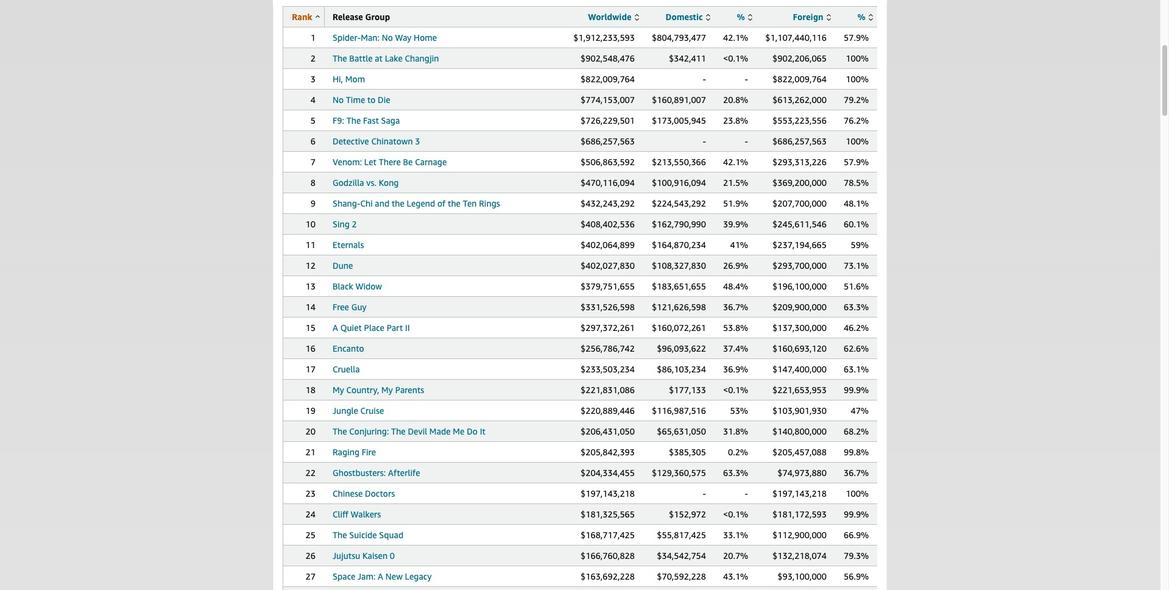 Task type: locate. For each thing, give the bounding box(es) containing it.
2 % from the left
[[858, 12, 866, 22]]

1 horizontal spatial 36.7%
[[844, 468, 869, 478]]

encanto link
[[333, 343, 364, 354]]

$181,172,593
[[773, 509, 827, 519]]

sing 2
[[333, 219, 357, 229]]

3 100% from the top
[[846, 136, 869, 146]]

- down 0.2%
[[745, 488, 749, 499]]

57.9% up 78.5%
[[844, 157, 869, 167]]

1 100% from the top
[[846, 53, 869, 63]]

18
[[306, 385, 316, 395]]

47%
[[851, 405, 869, 416]]

1 % from the left
[[737, 12, 745, 22]]

36.9%
[[724, 364, 749, 374]]

0 horizontal spatial $197,143,218
[[581, 488, 635, 499]]

0 vertical spatial a
[[333, 322, 338, 333]]

$293,313,226
[[773, 157, 827, 167]]

$1,107,440,116
[[766, 32, 827, 43]]

2 57.9% from the top
[[844, 157, 869, 167]]

1 % link from the left
[[737, 12, 753, 22]]

$205,842,393
[[581, 447, 635, 457]]

1 vertical spatial 99.9%
[[844, 509, 869, 519]]

% right foreign link
[[858, 12, 866, 22]]

0 horizontal spatial a
[[333, 322, 338, 333]]

63.3%
[[844, 302, 869, 312], [724, 468, 749, 478]]

19
[[306, 405, 316, 416]]

0 horizontal spatial 3
[[311, 74, 316, 84]]

kaisen
[[363, 550, 388, 561]]

the conjuring: the devil made me do it link
[[333, 426, 486, 436]]

$221,653,953
[[773, 385, 827, 395]]

99.9% for $221,653,953
[[844, 385, 869, 395]]

17
[[306, 364, 316, 374]]

57.9% right '$1,107,440,116'
[[844, 32, 869, 43]]

% link right foreign link
[[858, 12, 874, 22]]

1 99.9% from the top
[[844, 385, 869, 395]]

99.9% down 63.1%
[[844, 385, 869, 395]]

42.1% right the $804,793,477
[[724, 32, 749, 43]]

0 horizontal spatial 2
[[311, 53, 316, 63]]

the
[[333, 53, 347, 63], [347, 115, 361, 126], [333, 426, 347, 436], [391, 426, 406, 436], [333, 530, 347, 540]]

1 my from the left
[[333, 385, 344, 395]]

1 vertical spatial no
[[333, 94, 344, 105]]

jungle cruise link
[[333, 405, 384, 416]]

0 horizontal spatial $686,257,563
[[581, 136, 635, 146]]

$686,257,563 down $726,229,501
[[581, 136, 635, 146]]

1 horizontal spatial 3
[[415, 136, 420, 146]]

1 $197,143,218 from the left
[[581, 488, 635, 499]]

- up $152,972
[[703, 488, 707, 499]]

63.3% down 0.2%
[[724, 468, 749, 478]]

3 <0.1% from the top
[[724, 509, 749, 519]]

free
[[333, 302, 349, 312]]

at
[[375, 53, 383, 63]]

% link right domestic link
[[737, 12, 753, 22]]

jujutsu
[[333, 550, 360, 561]]

0 horizontal spatial my
[[333, 385, 344, 395]]

domestic link
[[666, 12, 711, 22]]

0 vertical spatial 36.7%
[[724, 302, 749, 312]]

0 vertical spatial 63.3%
[[844, 302, 869, 312]]

jungle cruise
[[333, 405, 384, 416]]

$121,626,598
[[652, 302, 707, 312]]

$432,243,292
[[581, 198, 635, 208]]

the suicide squad
[[333, 530, 404, 540]]

$65,631,050
[[657, 426, 707, 436]]

the down jungle
[[333, 426, 347, 436]]

<0.1% down 36.9%
[[724, 385, 749, 395]]

made
[[430, 426, 451, 436]]

my
[[333, 385, 344, 395], [382, 385, 393, 395]]

it
[[480, 426, 486, 436]]

0 horizontal spatial 63.3%
[[724, 468, 749, 478]]

me
[[453, 426, 465, 436]]

1 57.9% from the top
[[844, 32, 869, 43]]

group
[[365, 12, 390, 22]]

afterlife
[[388, 468, 420, 478]]

1 vertical spatial 36.7%
[[844, 468, 869, 478]]

14
[[306, 302, 316, 312]]

0 horizontal spatial 36.7%
[[724, 302, 749, 312]]

1 horizontal spatial $686,257,563
[[773, 136, 827, 146]]

3 up 4
[[311, 74, 316, 84]]

99.9% up 66.9%
[[844, 509, 869, 519]]

1 vertical spatial <0.1%
[[724, 385, 749, 395]]

1 horizontal spatial % link
[[858, 12, 874, 22]]

$177,133
[[669, 385, 707, 395]]

the
[[392, 198, 405, 208], [448, 198, 461, 208]]

a left new
[[378, 571, 383, 582]]

<0.1% up 33.1%
[[724, 509, 749, 519]]

parents
[[395, 385, 425, 395]]

2 <0.1% from the top
[[724, 385, 749, 395]]

no left way
[[382, 32, 393, 43]]

$196,100,000
[[773, 281, 827, 291]]

<0.1% up 20.8%
[[724, 53, 749, 63]]

spider-
[[333, 32, 361, 43]]

36.7%
[[724, 302, 749, 312], [844, 468, 869, 478]]

$402,064,899
[[581, 240, 635, 250]]

release group
[[333, 12, 390, 22]]

2 right sing
[[352, 219, 357, 229]]

1 horizontal spatial $822,009,764
[[773, 74, 827, 84]]

1 horizontal spatial 63.3%
[[844, 302, 869, 312]]

2 $686,257,563 from the left
[[773, 136, 827, 146]]

0 vertical spatial 99.9%
[[844, 385, 869, 395]]

$197,143,218 down $204,334,455
[[581, 488, 635, 499]]

0 horizontal spatial % link
[[737, 12, 753, 22]]

chinese doctors
[[333, 488, 395, 499]]

2 100% from the top
[[846, 74, 869, 84]]

1 42.1% from the top
[[724, 32, 749, 43]]

fast
[[363, 115, 379, 126]]

-
[[703, 74, 707, 84], [745, 74, 749, 84], [703, 136, 707, 146], [745, 136, 749, 146], [703, 488, 707, 499], [745, 488, 749, 499]]

the right and
[[392, 198, 405, 208]]

41%
[[731, 240, 749, 250]]

2 the from the left
[[448, 198, 461, 208]]

walkers
[[351, 509, 381, 519]]

1 vertical spatial 57.9%
[[844, 157, 869, 167]]

fire
[[362, 447, 376, 457]]

legend
[[407, 198, 435, 208]]

$103,901,930
[[773, 405, 827, 416]]

68.2%
[[844, 426, 869, 436]]

36.7% up 53.8%
[[724, 302, 749, 312]]

$822,009,764 down $902,548,476
[[581, 74, 635, 84]]

1 horizontal spatial a
[[378, 571, 383, 582]]

black
[[333, 281, 353, 291]]

eternals
[[333, 240, 364, 250]]

- down $342,411
[[703, 74, 707, 84]]

100% for $902,206,065
[[846, 53, 869, 63]]

a left quiet
[[333, 322, 338, 333]]

$173,005,945
[[652, 115, 707, 126]]

black widow
[[333, 281, 382, 291]]

42.1% up 21.5% in the top of the page
[[724, 157, 749, 167]]

1 horizontal spatial the
[[448, 198, 461, 208]]

2 vertical spatial <0.1%
[[724, 509, 749, 519]]

godzilla vs. kong link
[[333, 177, 399, 188]]

dune
[[333, 260, 353, 271]]

20.7%
[[724, 550, 749, 561]]

24
[[306, 509, 316, 519]]

99.9% for $181,172,593
[[844, 509, 869, 519]]

0 horizontal spatial $822,009,764
[[581, 74, 635, 84]]

0 vertical spatial 3
[[311, 74, 316, 84]]

$686,257,563 up $293,313,226
[[773, 136, 827, 146]]

42.1%
[[724, 32, 749, 43], [724, 157, 749, 167]]

1 horizontal spatial $197,143,218
[[773, 488, 827, 499]]

- down 23.8%
[[745, 136, 749, 146]]

0 horizontal spatial %
[[737, 12, 745, 22]]

0 vertical spatial 2
[[311, 53, 316, 63]]

$70,592,228
[[657, 571, 707, 582]]

$402,027,830
[[581, 260, 635, 271]]

shang-chi and the legend of the ten rings link
[[333, 198, 500, 208]]

rank
[[292, 12, 312, 22], [292, 12, 312, 22]]

1 vertical spatial 42.1%
[[724, 157, 749, 167]]

$245,611,546
[[773, 219, 827, 229]]

$162,790,990
[[652, 219, 707, 229]]

1 vertical spatial 2
[[352, 219, 357, 229]]

my up jungle
[[333, 385, 344, 395]]

cliff
[[333, 509, 349, 519]]

2 42.1% from the top
[[724, 157, 749, 167]]

no left time
[[333, 94, 344, 105]]

the right of
[[448, 198, 461, 208]]

my country, my parents
[[333, 385, 425, 395]]

a quiet place part ii
[[333, 322, 410, 333]]

100% for $686,257,563
[[846, 136, 869, 146]]

1 $686,257,563 from the left
[[581, 136, 635, 146]]

3 up "carnage"
[[415, 136, 420, 146]]

$342,411
[[669, 53, 707, 63]]

1 <0.1% from the top
[[724, 53, 749, 63]]

0 vertical spatial no
[[382, 32, 393, 43]]

0 horizontal spatial the
[[392, 198, 405, 208]]

sing
[[333, 219, 350, 229]]

$55,817,425
[[657, 530, 707, 540]]

1 horizontal spatial my
[[382, 385, 393, 395]]

0 vertical spatial <0.1%
[[724, 53, 749, 63]]

99.8%
[[844, 447, 869, 457]]

to
[[368, 94, 376, 105]]

42.1% for $213,550,366
[[724, 157, 749, 167]]

$197,143,218 up $181,172,593
[[773, 488, 827, 499]]

$34,542,754
[[657, 550, 707, 561]]

63.3% down the 51.6%
[[844, 302, 869, 312]]

0 horizontal spatial no
[[333, 94, 344, 105]]

space
[[333, 571, 356, 582]]

1 horizontal spatial %
[[858, 12, 866, 22]]

$822,009,764 up $613,262,000
[[773, 74, 827, 84]]

my left parents
[[382, 385, 393, 395]]

76.2%
[[844, 115, 869, 126]]

0 vertical spatial 57.9%
[[844, 32, 869, 43]]

the down 'cliff'
[[333, 530, 347, 540]]

0 vertical spatial 42.1%
[[724, 32, 749, 43]]

2 $822,009,764 from the left
[[773, 74, 827, 84]]

$140,800,000
[[773, 426, 827, 436]]

4 100% from the top
[[846, 488, 869, 499]]

chinese
[[333, 488, 363, 499]]

the conjuring: the devil made me do it
[[333, 426, 486, 436]]

jungle
[[333, 405, 358, 416]]

legacy
[[405, 571, 432, 582]]

36.7% down 99.8%
[[844, 468, 869, 478]]

33.1%
[[724, 530, 749, 540]]

% right domestic link
[[737, 12, 745, 22]]

2 down 1
[[311, 53, 316, 63]]

1 vertical spatial 63.3%
[[724, 468, 749, 478]]

the up the 'hi,'
[[333, 53, 347, 63]]

2 99.9% from the top
[[844, 509, 869, 519]]



Task type: describe. For each thing, give the bounding box(es) containing it.
cliff walkers
[[333, 509, 381, 519]]

% for 2nd % link from right
[[737, 12, 745, 22]]

$100,916,094
[[652, 177, 707, 188]]

$181,325,565
[[581, 509, 635, 519]]

$902,206,065
[[773, 53, 827, 63]]

48.4%
[[724, 281, 749, 291]]

chinese doctors link
[[333, 488, 395, 499]]

2 $197,143,218 from the left
[[773, 488, 827, 499]]

$164,870,234
[[652, 240, 707, 250]]

$213,550,366
[[652, 157, 707, 167]]

release
[[333, 12, 363, 22]]

the for conjuring:
[[333, 426, 347, 436]]

the left devil
[[391, 426, 406, 436]]

1 horizontal spatial no
[[382, 32, 393, 43]]

57.9% for $1,107,440,116
[[844, 32, 869, 43]]

the right f9:
[[347, 115, 361, 126]]

f9:
[[333, 115, 344, 126]]

$166,760,828
[[581, 550, 635, 561]]

be
[[403, 157, 413, 167]]

$221,831,086
[[581, 385, 635, 395]]

die
[[378, 94, 391, 105]]

$204,334,455
[[581, 468, 635, 478]]

- up 20.8%
[[745, 74, 749, 84]]

73.1%
[[844, 260, 869, 271]]

place
[[364, 322, 385, 333]]

country,
[[347, 385, 379, 395]]

$108,327,830
[[652, 260, 707, 271]]

$379,751,655
[[581, 281, 635, 291]]

53.8%
[[724, 322, 749, 333]]

2 % link from the left
[[858, 12, 874, 22]]

battle
[[349, 53, 373, 63]]

raging
[[333, 447, 360, 457]]

27
[[306, 571, 316, 582]]

66.9%
[[844, 530, 869, 540]]

foreign
[[793, 12, 824, 22]]

23
[[306, 488, 316, 499]]

7
[[311, 157, 316, 167]]

$613,262,000
[[773, 94, 827, 105]]

42.1% for $804,793,477
[[724, 32, 749, 43]]

22
[[306, 468, 316, 478]]

conjuring:
[[349, 426, 389, 436]]

shang-
[[333, 198, 361, 208]]

$293,700,000
[[773, 260, 827, 271]]

the battle at lake changjin
[[333, 53, 439, 63]]

hi, mom link
[[333, 74, 365, 84]]

20.8%
[[724, 94, 749, 105]]

<0.1% for $152,972
[[724, 509, 749, 519]]

no time to die link
[[333, 94, 391, 105]]

detective chinatown 3
[[333, 136, 420, 146]]

do
[[467, 426, 478, 436]]

$408,402,536
[[581, 219, 635, 229]]

$224,543,292
[[652, 198, 707, 208]]

$132,218,074
[[773, 550, 827, 561]]

20
[[306, 426, 316, 436]]

there
[[379, 157, 401, 167]]

lake
[[385, 53, 403, 63]]

- down $173,005,945
[[703, 136, 707, 146]]

time
[[346, 94, 365, 105]]

% for 1st % link from the right
[[858, 12, 866, 22]]

foreign link
[[793, 12, 831, 22]]

the for suicide
[[333, 530, 347, 540]]

changjin
[[405, 53, 439, 63]]

<0.1% for $342,411
[[724, 53, 749, 63]]

domestic
[[666, 12, 703, 22]]

$297,372,261
[[581, 322, 635, 333]]

$209,900,000
[[773, 302, 827, 312]]

space jam: a new legacy
[[333, 571, 432, 582]]

2 my from the left
[[382, 385, 393, 395]]

$205,457,088
[[773, 447, 827, 457]]

51.9%
[[724, 198, 749, 208]]

62.6%
[[844, 343, 869, 354]]

venom: let there be carnage link
[[333, 157, 447, 167]]

detective
[[333, 136, 369, 146]]

8
[[311, 177, 316, 188]]

the for battle
[[333, 53, 347, 63]]

way
[[395, 32, 412, 43]]

100% for $822,009,764
[[846, 74, 869, 84]]

<0.1% for $177,133
[[724, 385, 749, 395]]

0.2%
[[728, 447, 749, 457]]

$220,889,446
[[581, 405, 635, 416]]

hi, mom
[[333, 74, 365, 84]]

$369,200,000
[[773, 177, 827, 188]]

1 horizontal spatial 2
[[352, 219, 357, 229]]

space jam: a new legacy link
[[333, 571, 432, 582]]

cruella
[[333, 364, 360, 374]]

$385,305
[[669, 447, 707, 457]]

eternals link
[[333, 240, 364, 250]]

rings
[[479, 198, 500, 208]]

12
[[306, 260, 316, 271]]

100% for $197,143,218
[[846, 488, 869, 499]]

carnage
[[415, 157, 447, 167]]

$160,693,120
[[773, 343, 827, 354]]

$152,972
[[669, 509, 707, 519]]

79.2%
[[844, 94, 869, 105]]

21.5%
[[724, 177, 749, 188]]

57.9% for $293,313,226
[[844, 157, 869, 167]]

$207,700,000
[[773, 198, 827, 208]]

godzilla
[[333, 177, 364, 188]]

1 vertical spatial 3
[[415, 136, 420, 146]]

venom: let there be carnage
[[333, 157, 447, 167]]

1 $822,009,764 from the left
[[581, 74, 635, 84]]

$168,717,425
[[581, 530, 635, 540]]

15
[[306, 322, 316, 333]]

37.4%
[[724, 343, 749, 354]]

raging fire
[[333, 447, 376, 457]]

9
[[311, 198, 316, 208]]

1 vertical spatial a
[[378, 571, 383, 582]]

39.9%
[[724, 219, 749, 229]]

1 the from the left
[[392, 198, 405, 208]]

$206,431,050
[[581, 426, 635, 436]]



Task type: vqa. For each thing, say whether or not it's contained in the screenshot.


